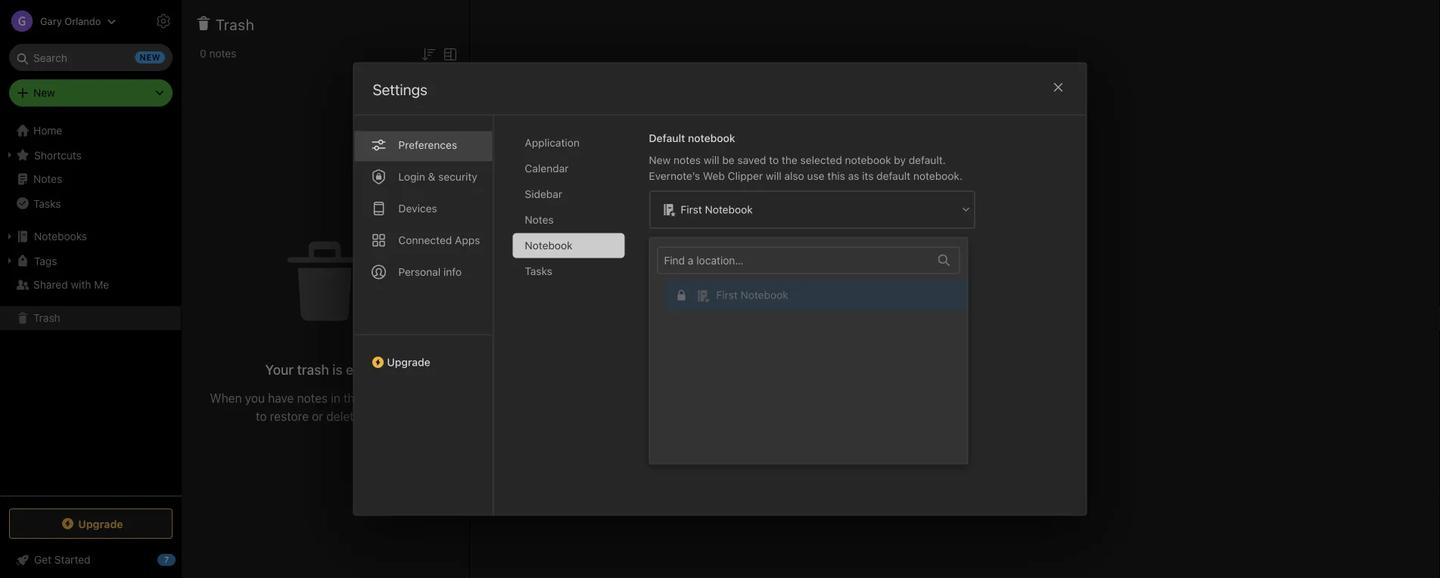 Task type: locate. For each thing, give the bounding box(es) containing it.
trash down the shared
[[33, 312, 60, 325]]

trash up 0 notes
[[216, 15, 255, 33]]

first down evernote's
[[681, 204, 702, 216]]

0 horizontal spatial tasks
[[33, 197, 61, 210]]

0 vertical spatial will
[[704, 154, 719, 166]]

notes
[[209, 47, 236, 60], [674, 154, 701, 166], [297, 392, 328, 406]]

1 horizontal spatial new
[[649, 154, 671, 166]]

1 horizontal spatial the
[[782, 154, 798, 166]]

new inside new notes will be saved to the selected notebook by default. evernote's web clipper will also use this as its default notebook.
[[649, 154, 671, 166]]

login & security
[[398, 171, 477, 183]]

first notebook down 'web'
[[681, 204, 753, 216]]

2 vertical spatial notes
[[297, 392, 328, 406]]

new up home
[[33, 87, 55, 99]]

be
[[722, 154, 735, 166]]

1 horizontal spatial notebook
[[845, 154, 891, 166]]

tab list
[[354, 115, 494, 516], [513, 131, 637, 516]]

notes for new
[[674, 154, 701, 166]]

tab list containing application
[[513, 131, 637, 516]]

notebook inside field
[[705, 204, 753, 216]]

0 vertical spatial the
[[782, 154, 798, 166]]

close image
[[1049, 78, 1067, 96]]

preferences
[[398, 139, 457, 151]]

1 horizontal spatial upgrade button
[[354, 335, 493, 375]]

tasks
[[33, 197, 61, 210], [525, 265, 552, 278]]

tab list containing preferences
[[354, 115, 494, 516]]

notebook inside new notes will be saved to the selected notebook by default. evernote's web clipper will also use this as its default notebook.
[[845, 154, 891, 166]]

default.
[[909, 154, 946, 166]]

notebook
[[688, 132, 735, 145], [845, 154, 891, 166]]

trash
[[216, 15, 255, 33], [33, 312, 60, 325]]

1 vertical spatial first notebook
[[716, 289, 788, 302]]

notebook tab
[[513, 233, 625, 258]]

to right saved
[[769, 154, 779, 166]]

1 vertical spatial to
[[256, 410, 267, 424]]

sidebar tab
[[513, 182, 625, 207]]

home
[[33, 124, 62, 137]]

the inside "when you have notes in the trash, click '...' to restore or delete them."
[[344, 392, 361, 406]]

trash inside tree
[[33, 312, 60, 325]]

0 vertical spatial new
[[33, 87, 55, 99]]

1 horizontal spatial tab list
[[513, 131, 637, 516]]

0 vertical spatial first
[[681, 204, 702, 216]]

first notebook down the find a location… text box
[[716, 289, 788, 302]]

tasks up notebooks
[[33, 197, 61, 210]]

&
[[428, 171, 435, 183]]

1 vertical spatial the
[[344, 392, 361, 406]]

1 vertical spatial notebook
[[525, 240, 573, 252]]

1 vertical spatial trash
[[33, 312, 60, 325]]

0 horizontal spatial new
[[33, 87, 55, 99]]

1 horizontal spatial to
[[769, 154, 779, 166]]

with
[[71, 279, 91, 291]]

None search field
[[20, 44, 162, 71]]

application
[[525, 137, 580, 149]]

when
[[210, 392, 242, 406]]

0 horizontal spatial to
[[256, 410, 267, 424]]

1 horizontal spatial notes
[[525, 214, 554, 226]]

notes right 0
[[209, 47, 236, 60]]

application tab
[[513, 131, 625, 156]]

devices
[[398, 202, 437, 215]]

notes down shortcuts in the left top of the page
[[33, 173, 62, 185]]

notes inside tree
[[33, 173, 62, 185]]

first down the find a location… text box
[[716, 289, 738, 302]]

notes inside "when you have notes in the trash, click '...' to restore or delete them."
[[297, 392, 328, 406]]

shared with me link
[[0, 273, 181, 297]]

notebook down the find a location… text box
[[741, 289, 788, 302]]

0 horizontal spatial the
[[344, 392, 361, 406]]

1 vertical spatial upgrade
[[78, 518, 123, 531]]

Find a location field
[[657, 247, 975, 455]]

to inside new notes will be saved to the selected notebook by default. evernote's web clipper will also use this as its default notebook.
[[769, 154, 779, 166]]

shared with me
[[33, 279, 109, 291]]

trash,
[[364, 392, 396, 406]]

to
[[769, 154, 779, 166], [256, 410, 267, 424]]

upgrade button
[[354, 335, 493, 375], [9, 509, 173, 540]]

sidebar
[[525, 188, 562, 201]]

empty
[[346, 362, 386, 378]]

1 vertical spatial notebook
[[845, 154, 891, 166]]

trash link
[[0, 307, 181, 331]]

tasks tab
[[513, 259, 625, 284]]

Default notebook field
[[649, 190, 976, 230]]

first
[[681, 204, 702, 216], [716, 289, 738, 302]]

the up also
[[782, 154, 798, 166]]

tasks down notebook tab
[[525, 265, 552, 278]]

notes up evernote's
[[674, 154, 701, 166]]

notebook
[[705, 204, 753, 216], [525, 240, 573, 252], [741, 289, 788, 302]]

new
[[33, 87, 55, 99], [649, 154, 671, 166]]

notebook inside cell
[[741, 289, 788, 302]]

notes link
[[0, 167, 181, 191]]

by
[[894, 154, 906, 166]]

will up 'web'
[[704, 154, 719, 166]]

Search text field
[[20, 44, 162, 71]]

1 vertical spatial upgrade button
[[9, 509, 173, 540]]

notes up the or
[[297, 392, 328, 406]]

notes
[[33, 173, 62, 185], [525, 214, 554, 226]]

the right in
[[344, 392, 361, 406]]

0 vertical spatial notebook
[[705, 204, 753, 216]]

0 vertical spatial upgrade
[[387, 356, 430, 369]]

0 horizontal spatial will
[[704, 154, 719, 166]]

0
[[200, 47, 206, 60]]

restore
[[270, 410, 309, 424]]

1 vertical spatial notes
[[674, 154, 701, 166]]

you
[[245, 392, 265, 406]]

notebook up its on the top right of page
[[845, 154, 891, 166]]

expand notebooks image
[[4, 231, 16, 243]]

2 vertical spatial notebook
[[741, 289, 788, 302]]

first notebook
[[681, 204, 753, 216], [716, 289, 788, 302]]

notebook down notes 'tab'
[[525, 240, 573, 252]]

1 vertical spatial notes
[[525, 214, 554, 226]]

'...'
[[427, 392, 441, 406]]

1 horizontal spatial tasks
[[525, 265, 552, 278]]

notes down sidebar at the top of page
[[525, 214, 554, 226]]

clipper
[[728, 170, 763, 182]]

0 vertical spatial notes
[[33, 173, 62, 185]]

1 vertical spatial first
[[716, 289, 738, 302]]

2 horizontal spatial notes
[[674, 154, 701, 166]]

1 horizontal spatial will
[[766, 170, 782, 182]]

0 horizontal spatial trash
[[33, 312, 60, 325]]

first notebook inside cell
[[716, 289, 788, 302]]

will left also
[[766, 170, 782, 182]]

default
[[877, 170, 911, 182]]

upgrade
[[387, 356, 430, 369], [78, 518, 123, 531]]

first inside cell
[[716, 289, 738, 302]]

1 horizontal spatial first
[[716, 289, 738, 302]]

0 vertical spatial notebook
[[688, 132, 735, 145]]

0 vertical spatial notes
[[209, 47, 236, 60]]

or
[[312, 410, 323, 424]]

0 vertical spatial first notebook
[[681, 204, 753, 216]]

info
[[443, 266, 462, 279]]

notebook inside tab
[[525, 240, 573, 252]]

saved
[[738, 154, 766, 166]]

0 horizontal spatial notes
[[209, 47, 236, 60]]

notebook up be
[[688, 132, 735, 145]]

1 vertical spatial new
[[649, 154, 671, 166]]

notes inside new notes will be saved to the selected notebook by default. evernote's web clipper will also use this as its default notebook.
[[674, 154, 701, 166]]

as
[[848, 170, 859, 182]]

0 horizontal spatial notes
[[33, 173, 62, 185]]

its
[[862, 170, 874, 182]]

to down you
[[256, 410, 267, 424]]

notes tab
[[513, 208, 625, 233]]

the
[[782, 154, 798, 166], [344, 392, 361, 406]]

0 horizontal spatial tab list
[[354, 115, 494, 516]]

notebook down 'web'
[[705, 204, 753, 216]]

home link
[[0, 119, 182, 143]]

first notebook row
[[657, 280, 975, 311]]

will
[[704, 154, 719, 166], [766, 170, 782, 182]]

new up evernote's
[[649, 154, 671, 166]]

new inside popup button
[[33, 87, 55, 99]]

tree
[[0, 119, 182, 496]]

notebooks link
[[0, 225, 181, 249]]

1 horizontal spatial trash
[[216, 15, 255, 33]]

0 horizontal spatial first
[[681, 204, 702, 216]]

tasks button
[[0, 191, 181, 216]]

0 vertical spatial tasks
[[33, 197, 61, 210]]

0 vertical spatial to
[[769, 154, 779, 166]]

1 horizontal spatial notes
[[297, 392, 328, 406]]

1 vertical spatial tasks
[[525, 265, 552, 278]]

personal
[[398, 266, 441, 279]]

first inside default notebook field
[[681, 204, 702, 216]]



Task type: describe. For each thing, give the bounding box(es) containing it.
trash
[[297, 362, 329, 378]]

1 vertical spatial will
[[766, 170, 782, 182]]

notebooks
[[34, 230, 87, 243]]

first notebook inside default notebook field
[[681, 204, 753, 216]]

first notebook cell
[[665, 280, 975, 311]]

to inside "when you have notes in the trash, click '...' to restore or delete them."
[[256, 410, 267, 424]]

notes for 0
[[209, 47, 236, 60]]

them.
[[364, 410, 395, 424]]

click
[[399, 392, 424, 406]]

selected
[[800, 154, 842, 166]]

me
[[94, 279, 109, 291]]

default
[[649, 132, 685, 145]]

security
[[438, 171, 477, 183]]

calendar
[[525, 162, 569, 175]]

Find a location… text field
[[658, 248, 929, 273]]

connected apps
[[398, 234, 480, 247]]

use
[[807, 170, 825, 182]]

your
[[265, 362, 294, 378]]

your trash is empty
[[265, 362, 386, 378]]

1 horizontal spatial upgrade
[[387, 356, 430, 369]]

tags
[[34, 255, 57, 267]]

web
[[703, 170, 725, 182]]

notes inside 'tab'
[[525, 214, 554, 226]]

0 horizontal spatial upgrade
[[78, 518, 123, 531]]

new button
[[9, 79, 173, 107]]

0 vertical spatial trash
[[216, 15, 255, 33]]

new for new
[[33, 87, 55, 99]]

personal info
[[398, 266, 462, 279]]

evernote's
[[649, 170, 700, 182]]

settings image
[[154, 12, 173, 30]]

tasks inside button
[[33, 197, 61, 210]]

tags button
[[0, 249, 181, 273]]

0 notes
[[200, 47, 236, 60]]

login
[[398, 171, 425, 183]]

new notes will be saved to the selected notebook by default. evernote's web clipper will also use this as its default notebook.
[[649, 154, 963, 182]]

in
[[331, 392, 340, 406]]

also
[[784, 170, 804, 182]]

connected
[[398, 234, 452, 247]]

notebook.
[[913, 170, 963, 182]]

apps
[[455, 234, 480, 247]]

calendar tab
[[513, 156, 625, 181]]

tasks inside tab
[[525, 265, 552, 278]]

new for new notes will be saved to the selected notebook by default. evernote's web clipper will also use this as its default notebook.
[[649, 154, 671, 166]]

the inside new notes will be saved to the selected notebook by default. evernote's web clipper will also use this as its default notebook.
[[782, 154, 798, 166]]

expand tags image
[[4, 255, 16, 267]]

tree containing home
[[0, 119, 182, 496]]

when you have notes in the trash, click '...' to restore or delete them.
[[210, 392, 441, 424]]

0 vertical spatial upgrade button
[[354, 335, 493, 375]]

have
[[268, 392, 294, 406]]

note window - empty element
[[470, 0, 1440, 579]]

delete
[[326, 410, 361, 424]]

default notebook
[[649, 132, 735, 145]]

0 horizontal spatial upgrade button
[[9, 509, 173, 540]]

is
[[332, 362, 343, 378]]

shortcuts button
[[0, 143, 181, 167]]

0 horizontal spatial notebook
[[688, 132, 735, 145]]

this
[[827, 170, 845, 182]]

shortcuts
[[34, 149, 82, 161]]

shared
[[33, 279, 68, 291]]

first notebook button
[[650, 247, 975, 455]]

settings
[[373, 81, 427, 98]]



Task type: vqa. For each thing, say whether or not it's contained in the screenshot.
Recently Captured More actions field
no



